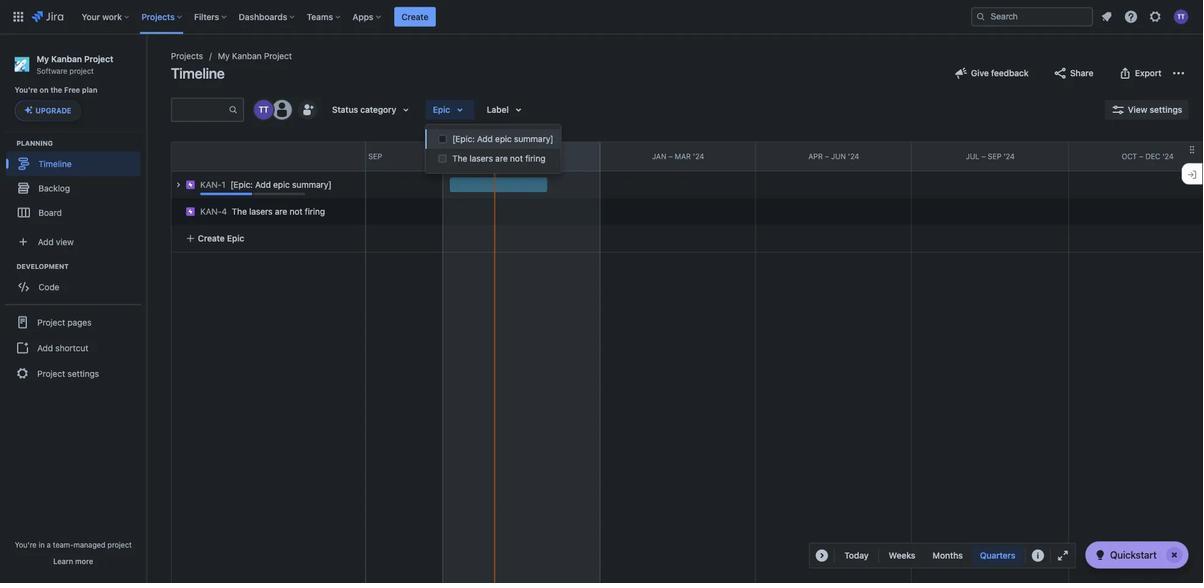 Task type: vqa. For each thing, say whether or not it's contained in the screenshot.
My to the left
yes



Task type: locate. For each thing, give the bounding box(es) containing it.
not
[[510, 154, 523, 164], [290, 207, 303, 217]]

firing
[[525, 154, 546, 164], [305, 207, 325, 217]]

teams button
[[303, 7, 345, 27]]

give feedback
[[971, 68, 1029, 78]]

project settings link
[[5, 361, 142, 387]]

1 vertical spatial project
[[108, 541, 132, 550]]

1 horizontal spatial jul
[[966, 152, 980, 161]]

create inside button
[[402, 12, 429, 22]]

1 vertical spatial the
[[232, 207, 247, 217]]

oct down [epic: add epic summary]
[[503, 152, 518, 161]]

sep
[[369, 152, 382, 161], [988, 152, 1002, 161]]

summary] up oct – dec
[[514, 134, 554, 144]]

your profile and settings image
[[1174, 9, 1189, 24]]

0 horizontal spatial [epic:
[[230, 180, 253, 190]]

[epic: add epic summary]
[[453, 134, 554, 144]]

add shortcut button
[[5, 336, 142, 361]]

1 vertical spatial create
[[198, 234, 225, 244]]

0 vertical spatial [epic:
[[453, 134, 475, 144]]

add inside cell
[[255, 180, 271, 190]]

my kanban project
[[218, 51, 292, 61]]

my for my kanban project
[[218, 51, 230, 61]]

lasers down [epic: add epic summary]
[[470, 154, 493, 164]]

kanban inside my kanban project link
[[232, 51, 262, 61]]

add inside add view popup button
[[38, 237, 54, 247]]

1 vertical spatial kan-
[[200, 207, 222, 217]]

0 horizontal spatial not
[[290, 207, 303, 217]]

oct down view
[[1122, 152, 1138, 161]]

0 horizontal spatial jul
[[347, 152, 360, 161]]

0 horizontal spatial epic
[[227, 234, 244, 244]]

add left shortcut on the bottom left of page
[[37, 343, 53, 353]]

projects for 'projects' dropdown button
[[142, 12, 175, 22]]

check image
[[1093, 548, 1108, 563]]

row group
[[171, 142, 365, 172], [165, 172, 365, 252]]

'24 for jul – sep '24
[[1004, 152, 1015, 161]]

project
[[264, 51, 292, 61], [84, 54, 113, 64], [37, 318, 65, 328], [37, 369, 65, 379]]

1 horizontal spatial dec
[[1146, 152, 1161, 161]]

firing down [epic: add epic summary]
[[525, 154, 546, 164]]

0 horizontal spatial settings
[[67, 369, 99, 379]]

1 kan- from the top
[[200, 180, 222, 190]]

firing up create epic button
[[305, 207, 325, 217]]

project right managed
[[108, 541, 132, 550]]

epic image
[[186, 207, 195, 217]]

you're
[[15, 86, 38, 94], [15, 541, 37, 550]]

0 horizontal spatial lasers
[[249, 207, 273, 217]]

more
[[75, 558, 93, 566]]

are down [epic: add epic summary]
[[496, 154, 508, 164]]

projects up sidebar navigation "icon"
[[142, 12, 175, 22]]

0 vertical spatial kan-
[[200, 180, 222, 190]]

projects inside dropdown button
[[142, 12, 175, 22]]

settings inside dropdown button
[[1150, 105, 1183, 115]]

status category button
[[325, 100, 421, 120]]

– for apr – jun '24
[[825, 152, 830, 161]]

0 vertical spatial the
[[453, 154, 468, 164]]

[epic:
[[453, 134, 475, 144], [230, 180, 253, 190]]

6 – from the left
[[1140, 152, 1144, 161]]

1 horizontal spatial are
[[496, 154, 508, 164]]

0 horizontal spatial project
[[69, 66, 94, 75]]

1 '24 from the left
[[693, 152, 705, 161]]

sidebar navigation image
[[133, 49, 160, 73]]

projects right sidebar navigation "icon"
[[171, 51, 203, 61]]

apps
[[353, 12, 374, 22]]

export
[[1136, 68, 1162, 78]]

0 vertical spatial row
[[172, 142, 365, 172]]

create for create
[[402, 12, 429, 22]]

kan- right epic image
[[200, 207, 222, 217]]

1 horizontal spatial summary]
[[514, 134, 554, 144]]

shortcut
[[55, 343, 88, 353]]

1 vertical spatial firing
[[305, 207, 325, 217]]

2 '24 from the left
[[848, 152, 860, 161]]

1 horizontal spatial epic
[[495, 134, 512, 144]]

add inside add shortcut button
[[37, 343, 53, 353]]

1 horizontal spatial settings
[[1150, 105, 1183, 115]]

0 horizontal spatial kanban
[[51, 54, 82, 64]]

development
[[16, 262, 69, 270]]

jul – sep '24
[[966, 152, 1015, 161]]

– for oct – dec
[[520, 152, 524, 161]]

0 vertical spatial firing
[[525, 154, 546, 164]]

my up software
[[37, 54, 49, 64]]

– for jan – mar '24
[[669, 152, 673, 161]]

1 vertical spatial timeline
[[38, 159, 72, 169]]

1 vertical spatial are
[[275, 207, 287, 217]]

2 oct from the left
[[1122, 152, 1138, 161]]

2 dec from the left
[[1146, 152, 1161, 161]]

1 vertical spatial row
[[165, 195, 365, 225]]

1 horizontal spatial kanban
[[232, 51, 262, 61]]

view
[[1128, 105, 1148, 115]]

3 – from the left
[[669, 152, 673, 161]]

1 vertical spatial projects
[[171, 51, 203, 61]]

kanban inside my kanban project software project
[[51, 54, 82, 64]]

jira image
[[32, 9, 63, 24], [32, 9, 63, 24]]

0 horizontal spatial my
[[37, 54, 49, 64]]

development group
[[6, 262, 146, 303]]

create
[[402, 12, 429, 22], [198, 234, 225, 244]]

0 vertical spatial lasers
[[470, 154, 493, 164]]

create down kan-4 link
[[198, 234, 225, 244]]

category
[[361, 105, 396, 115]]

plan
[[82, 86, 97, 94]]

5 – from the left
[[982, 152, 986, 161]]

epic
[[433, 105, 450, 115], [227, 234, 244, 244]]

label
[[487, 105, 509, 115]]

create for create epic
[[198, 234, 225, 244]]

1 sep from the left
[[369, 152, 382, 161]]

appswitcher icon image
[[11, 9, 26, 24]]

0 horizontal spatial firing
[[305, 207, 325, 217]]

0 horizontal spatial create
[[198, 234, 225, 244]]

notifications image
[[1100, 9, 1114, 24]]

kanban for my kanban project software project
[[51, 54, 82, 64]]

0 horizontal spatial timeline
[[38, 159, 72, 169]]

4 '24 from the left
[[1163, 152, 1174, 161]]

1 horizontal spatial timeline
[[171, 65, 225, 82]]

row
[[172, 142, 365, 172], [165, 195, 365, 225]]

you're left in
[[15, 541, 37, 550]]

jan – mar '24
[[653, 152, 705, 161]]

give feedback button
[[947, 64, 1036, 83]]

Search field
[[972, 7, 1094, 27]]

timeline link
[[6, 152, 140, 176]]

2 sep from the left
[[988, 152, 1002, 161]]

0 vertical spatial not
[[510, 154, 523, 164]]

banner
[[0, 0, 1204, 34]]

project inside my kanban project software project
[[84, 54, 113, 64]]

not inside row group
[[290, 207, 303, 217]]

timeline inside planning group
[[38, 159, 72, 169]]

the
[[453, 154, 468, 164], [232, 207, 247, 217]]

work
[[102, 12, 122, 22]]

0 horizontal spatial are
[[275, 207, 287, 217]]

kan-4 the lasers are not firing
[[200, 207, 325, 217]]

column header
[[130, 142, 286, 171]]

apr
[[809, 152, 823, 161]]

2 kan- from the top
[[200, 207, 222, 217]]

kanban down dashboards
[[232, 51, 262, 61]]

add up kan-4 the lasers are not firing
[[255, 180, 271, 190]]

not up create epic button
[[290, 207, 303, 217]]

2 you're from the top
[[15, 541, 37, 550]]

1 – from the left
[[362, 152, 367, 161]]

4 – from the left
[[825, 152, 830, 161]]

my
[[218, 51, 230, 61], [37, 54, 49, 64]]

epic down 4
[[227, 234, 244, 244]]

project up the add shortcut
[[37, 318, 65, 328]]

0 vertical spatial are
[[496, 154, 508, 164]]

learn more
[[53, 558, 93, 566]]

learn
[[53, 558, 73, 566]]

epic
[[495, 134, 512, 144], [273, 180, 290, 190]]

create right apps 'dropdown button'
[[402, 12, 429, 22]]

timeline
[[171, 65, 225, 82], [38, 159, 72, 169]]

0 horizontal spatial sep
[[369, 152, 382, 161]]

settings down add shortcut button
[[67, 369, 99, 379]]

1 horizontal spatial project
[[108, 541, 132, 550]]

1 horizontal spatial epic
[[433, 105, 450, 115]]

1 vertical spatial summary]
[[292, 180, 332, 190]]

terry turtle image
[[254, 100, 274, 120]]

sep for jul – sep '24
[[988, 152, 1002, 161]]

– for jul – sep
[[362, 152, 367, 161]]

oct for oct – dec
[[503, 152, 518, 161]]

today
[[845, 551, 869, 561]]

a
[[47, 541, 51, 550]]

0 vertical spatial project
[[69, 66, 94, 75]]

1 vertical spatial [epic:
[[230, 180, 253, 190]]

you're left on
[[15, 86, 38, 94]]

kan- right epic icon
[[200, 180, 222, 190]]

1 dec from the left
[[526, 152, 541, 161]]

learn more button
[[53, 557, 93, 567]]

my right projects link
[[218, 51, 230, 61]]

the right 4
[[232, 207, 247, 217]]

1 horizontal spatial [epic:
[[453, 134, 475, 144]]

'24 for jan – mar '24
[[693, 152, 705, 161]]

filters button
[[191, 7, 231, 27]]

are
[[496, 154, 508, 164], [275, 207, 287, 217]]

–
[[362, 152, 367, 161], [520, 152, 524, 161], [669, 152, 673, 161], [825, 152, 830, 161], [982, 152, 986, 161], [1140, 152, 1144, 161]]

dec
[[526, 152, 541, 161], [1146, 152, 1161, 161]]

0 horizontal spatial epic
[[273, 180, 290, 190]]

1 horizontal spatial sep
[[988, 152, 1002, 161]]

feedback
[[992, 68, 1029, 78]]

1 vertical spatial not
[[290, 207, 303, 217]]

1 jul from the left
[[347, 152, 360, 161]]

legend image
[[1031, 549, 1046, 564]]

your
[[82, 12, 100, 22]]

epic up the lasers are not firing
[[495, 134, 512, 144]]

1 vertical spatial lasers
[[249, 207, 273, 217]]

0 vertical spatial you're
[[15, 86, 38, 94]]

planning image
[[2, 136, 16, 150]]

summary]
[[514, 134, 554, 144], [292, 180, 332, 190]]

1 you're from the top
[[15, 86, 38, 94]]

view settings
[[1128, 105, 1183, 115]]

row up the kan-1 [epic: add epic summary]
[[172, 142, 365, 172]]

settings for view settings
[[1150, 105, 1183, 115]]

timeline up backlog
[[38, 159, 72, 169]]

sep for jul – sep
[[369, 152, 382, 161]]

free
[[64, 86, 80, 94]]

create inside button
[[198, 234, 225, 244]]

dec down [epic: add epic summary]
[[526, 152, 541, 161]]

summary] up kan-4 the lasers are not firing
[[292, 180, 332, 190]]

epic up kan-4 the lasers are not firing
[[273, 180, 290, 190]]

0 horizontal spatial summary]
[[292, 180, 332, 190]]

0 horizontal spatial the
[[232, 207, 247, 217]]

lasers
[[470, 154, 493, 164], [249, 207, 273, 217]]

kan- inside cell
[[200, 180, 222, 190]]

epic left label
[[433, 105, 450, 115]]

create epic
[[198, 234, 244, 244]]

add left view
[[38, 237, 54, 247]]

my for my kanban project software project
[[37, 54, 49, 64]]

dec down view settings
[[1146, 152, 1161, 161]]

search image
[[976, 12, 986, 22]]

1 horizontal spatial my
[[218, 51, 230, 61]]

epic image
[[186, 180, 195, 190]]

2 jul from the left
[[966, 152, 980, 161]]

kan- for 1
[[200, 180, 222, 190]]

0 vertical spatial settings
[[1150, 105, 1183, 115]]

0 horizontal spatial dec
[[526, 152, 541, 161]]

you're for you're on the free plan
[[15, 86, 38, 94]]

view
[[56, 237, 74, 247]]

the inside timeline grid
[[232, 207, 247, 217]]

weeks button
[[882, 547, 923, 566]]

project up plan
[[84, 54, 113, 64]]

1 vertical spatial epic
[[227, 234, 244, 244]]

oct – dec
[[503, 152, 541, 161]]

epic inside epic dropdown button
[[433, 105, 450, 115]]

0 vertical spatial create
[[402, 12, 429, 22]]

cell containing kan-1
[[171, 172, 365, 198]]

1 oct from the left
[[503, 152, 518, 161]]

1 horizontal spatial the
[[453, 154, 468, 164]]

are up create epic button
[[275, 207, 287, 217]]

dismiss quickstart image
[[1165, 546, 1185, 565]]

0 horizontal spatial oct
[[503, 152, 518, 161]]

1 horizontal spatial firing
[[525, 154, 546, 164]]

0 vertical spatial projects
[[142, 12, 175, 22]]

[epic: down epic dropdown button
[[453, 134, 475, 144]]

[epic: right 1
[[230, 180, 253, 190]]

row down the kan-1 [epic: add epic summary]
[[165, 195, 365, 225]]

add people image
[[300, 103, 315, 117]]

the down [epic: add epic summary]
[[453, 154, 468, 164]]

1 horizontal spatial oct
[[1122, 152, 1138, 161]]

1 vertical spatial settings
[[67, 369, 99, 379]]

2 – from the left
[[520, 152, 524, 161]]

timeline grid
[[130, 142, 1204, 584]]

timeline down projects link
[[171, 65, 225, 82]]

my inside my kanban project software project
[[37, 54, 49, 64]]

project up plan
[[69, 66, 94, 75]]

kan- for 4
[[200, 207, 222, 217]]

software
[[37, 66, 67, 75]]

1 horizontal spatial lasers
[[470, 154, 493, 164]]

create epic button
[[178, 228, 358, 250]]

settings right view
[[1150, 105, 1183, 115]]

projects
[[142, 12, 175, 22], [171, 51, 203, 61]]

1 vertical spatial epic
[[273, 180, 290, 190]]

– for oct – dec '24
[[1140, 152, 1144, 161]]

– for jul – sep '24
[[982, 152, 986, 161]]

cell
[[171, 172, 365, 198]]

managed
[[74, 541, 105, 550]]

lasers down the kan-1 [epic: add epic summary]
[[249, 207, 273, 217]]

the lasers are not firing
[[453, 154, 546, 164]]

1 vertical spatial you're
[[15, 541, 37, 550]]

1 horizontal spatial create
[[402, 12, 429, 22]]

1 horizontal spatial not
[[510, 154, 523, 164]]

kanban up software
[[51, 54, 82, 64]]

not down [epic: add epic summary]
[[510, 154, 523, 164]]

3 '24 from the left
[[1004, 152, 1015, 161]]

kanban
[[232, 51, 262, 61], [51, 54, 82, 64]]

group
[[5, 304, 142, 391]]

0 vertical spatial epic
[[495, 134, 512, 144]]

planning group
[[6, 138, 146, 229]]

0 vertical spatial epic
[[433, 105, 450, 115]]

quickstart button
[[1086, 542, 1189, 569]]



Task type: describe. For each thing, give the bounding box(es) containing it.
your work
[[82, 12, 122, 22]]

jul for jul – sep
[[347, 152, 360, 161]]

kan-1 [epic: add epic summary]
[[200, 180, 332, 190]]

jul – sep
[[347, 152, 382, 161]]

'24 for apr – jun '24
[[848, 152, 860, 161]]

board
[[38, 208, 62, 218]]

in
[[39, 541, 45, 550]]

unassigned image
[[272, 100, 292, 120]]

jan
[[653, 152, 667, 161]]

show child issues image
[[171, 178, 186, 192]]

project pages
[[37, 318, 92, 328]]

teams
[[307, 12, 333, 22]]

code
[[38, 282, 59, 292]]

epic inside cell
[[273, 180, 290, 190]]

row containing kan-4
[[165, 195, 365, 225]]

project inside "link"
[[37, 318, 65, 328]]

epic button
[[426, 100, 475, 120]]

epic inside create epic button
[[227, 234, 244, 244]]

share
[[1071, 68, 1094, 78]]

apps button
[[349, 7, 386, 27]]

project pages link
[[5, 309, 142, 336]]

cell inside timeline grid
[[171, 172, 365, 198]]

apr – jun '24
[[809, 152, 860, 161]]

create button
[[394, 7, 436, 27]]

0 vertical spatial summary]
[[514, 134, 554, 144]]

summary] inside cell
[[292, 180, 332, 190]]

are inside row group
[[275, 207, 287, 217]]

lasers inside row group
[[249, 207, 273, 217]]

row group containing kan-1
[[165, 172, 365, 252]]

project down the add shortcut
[[37, 369, 65, 379]]

jun
[[832, 152, 846, 161]]

label button
[[480, 100, 533, 120]]

export button
[[1111, 64, 1169, 83]]

4
[[222, 207, 227, 217]]

Search timeline text field
[[172, 99, 228, 121]]

enter full screen image
[[1056, 549, 1071, 564]]

share image
[[1054, 66, 1068, 81]]

help image
[[1124, 9, 1139, 24]]

dec for oct – dec '24
[[1146, 152, 1161, 161]]

oct for oct – dec '24
[[1122, 152, 1138, 161]]

projects for projects link
[[171, 51, 203, 61]]

you're for you're in a team-managed project
[[15, 541, 37, 550]]

filters
[[194, 12, 219, 22]]

weeks
[[889, 551, 916, 561]]

status category
[[332, 105, 396, 115]]

0 vertical spatial timeline
[[171, 65, 225, 82]]

my kanban project software project
[[37, 54, 113, 75]]

export icon image
[[1118, 66, 1133, 81]]

add view
[[38, 237, 74, 247]]

projects link
[[171, 49, 203, 64]]

jul for jul – sep '24
[[966, 152, 980, 161]]

mar
[[675, 152, 691, 161]]

quarters button
[[973, 547, 1023, 566]]

kan-4 link
[[200, 206, 227, 218]]

your work button
[[78, 7, 134, 27]]

board link
[[6, 201, 140, 225]]

dec for oct – dec
[[526, 152, 541, 161]]

development image
[[2, 259, 16, 274]]

dashboards button
[[235, 7, 300, 27]]

quickstart
[[1111, 550, 1157, 562]]

project settings
[[37, 369, 99, 379]]

upgrade
[[35, 106, 71, 115]]

code link
[[6, 275, 140, 299]]

add shortcut
[[37, 343, 88, 353]]

kan-1 link
[[200, 179, 226, 191]]

column header inside timeline grid
[[130, 142, 286, 171]]

backlog link
[[6, 176, 140, 201]]

group containing project pages
[[5, 304, 142, 391]]

the
[[51, 86, 62, 94]]

projects button
[[138, 7, 187, 27]]

kanban for my kanban project
[[232, 51, 262, 61]]

settings for project settings
[[67, 369, 99, 379]]

'24 for oct – dec '24
[[1163, 152, 1174, 161]]

months
[[933, 551, 963, 561]]

add view button
[[7, 230, 139, 254]]

planning
[[16, 139, 53, 147]]

banner containing your work
[[0, 0, 1204, 34]]

today button
[[837, 547, 876, 566]]

you're on the free plan
[[15, 86, 97, 94]]

oct – dec '24
[[1122, 152, 1174, 161]]

1
[[222, 180, 226, 190]]

months button
[[926, 547, 971, 566]]

pages
[[67, 318, 92, 328]]

primary element
[[7, 0, 972, 34]]

project inside my kanban project software project
[[69, 66, 94, 75]]

firing inside row group
[[305, 207, 325, 217]]

view settings image
[[1111, 103, 1126, 117]]

[epic: inside cell
[[230, 180, 253, 190]]

you're in a team-managed project
[[15, 541, 132, 550]]

upgrade button
[[15, 101, 81, 121]]

give
[[971, 68, 989, 78]]

status
[[332, 105, 358, 115]]

project down dashboards dropdown button
[[264, 51, 292, 61]]

add up the lasers are not firing
[[477, 134, 493, 144]]

share button
[[1046, 64, 1101, 83]]

team-
[[53, 541, 74, 550]]

on
[[40, 86, 49, 94]]

my kanban project link
[[218, 49, 292, 64]]

view settings button
[[1105, 100, 1189, 120]]

settings image
[[1149, 9, 1163, 24]]

quarters
[[980, 551, 1016, 561]]



